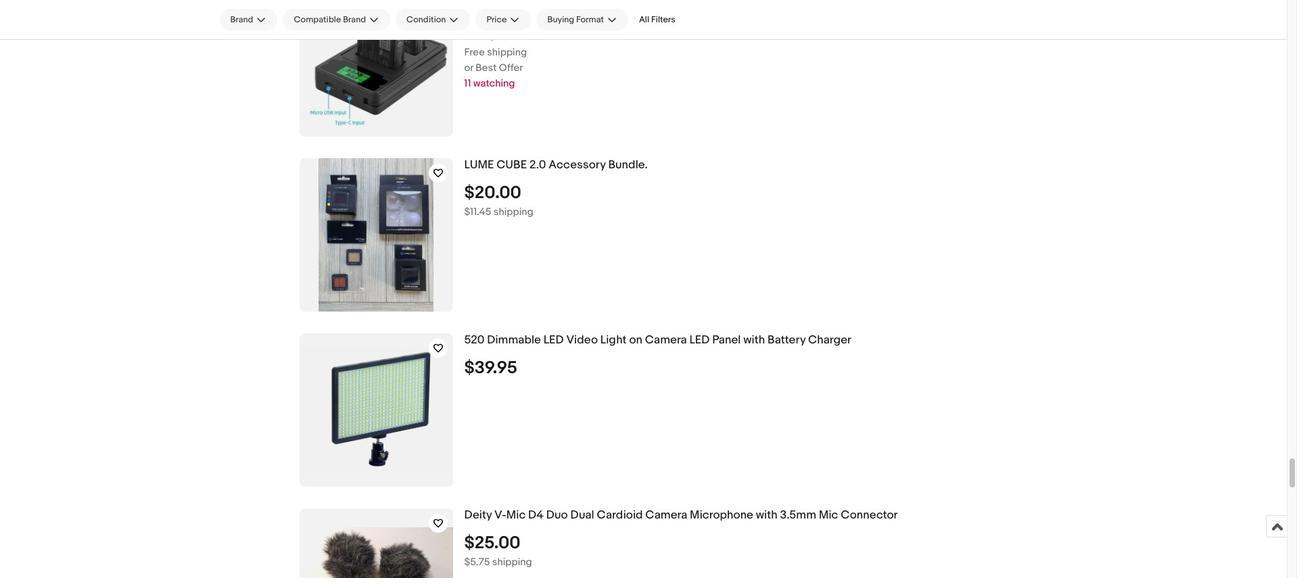 Task type: vqa. For each thing, say whether or not it's contained in the screenshot.
'LED'
yes



Task type: describe. For each thing, give the bounding box(es) containing it.
offer
[[499, 61, 523, 74]]

filters
[[652, 14, 676, 25]]

$25.00 $5.75 shipping
[[464, 533, 532, 569]]

$13.99 was: $16.49 free shipping or best offer 11 watching
[[464, 7, 527, 90]]

shipping inside $13.99 was: $16.49 free shipping or best offer 11 watching
[[487, 46, 527, 59]]

charger
[[809, 334, 852, 347]]

free
[[464, 46, 485, 59]]

battery
[[768, 334, 806, 347]]

$20.00 $11.45 shipping
[[464, 183, 534, 218]]

cube
[[497, 158, 527, 172]]

0 vertical spatial camera
[[645, 334, 687, 347]]

3.5mm
[[781, 509, 817, 522]]

shipping for $20.00
[[494, 206, 534, 218]]

panel
[[713, 334, 741, 347]]

brand inside dropdown button
[[230, 14, 253, 25]]

price button
[[476, 9, 531, 30]]

lume cube 2.0 accessory bundle.
[[464, 158, 648, 172]]

condition
[[407, 14, 446, 25]]

$13.99
[[464, 7, 516, 28]]

buying
[[548, 14, 575, 25]]

deity v-mic d4 duo dual cardioid camera microphone with 3.5mm mic connector link
[[464, 509, 1137, 523]]

brand button
[[220, 9, 278, 30]]

was:
[[464, 30, 487, 43]]

compatible brand button
[[283, 9, 390, 30]]

compatible brand
[[294, 14, 366, 25]]

$20.00
[[464, 183, 522, 204]]

$5.75
[[464, 556, 490, 569]]

light
[[601, 334, 627, 347]]

520 dimmable led video light on camera led panel with battery charger link
[[464, 334, 1137, 348]]

connector
[[841, 509, 898, 522]]

best
[[476, 61, 497, 74]]

520 dimmable led video light on camera led panel with battery charger image
[[299, 347, 453, 474]]

for gopro hero 5  hero 6 hero 7 hero 8 sports camera 2.0ah battery+dual charger image
[[299, 0, 453, 137]]

buying format
[[548, 14, 604, 25]]

2 mic from the left
[[819, 509, 839, 522]]

v-
[[495, 509, 507, 522]]

on
[[630, 334, 643, 347]]



Task type: locate. For each thing, give the bounding box(es) containing it.
0 horizontal spatial brand
[[230, 14, 253, 25]]

or
[[464, 61, 474, 74]]

shipping down $20.00
[[494, 206, 534, 218]]

2.0
[[530, 158, 546, 172]]

0 horizontal spatial mic
[[507, 509, 526, 522]]

brand
[[230, 14, 253, 25], [343, 14, 366, 25]]

deity v-mic d4 duo dual cardioid camera microphone with 3.5mm mic connector
[[464, 509, 898, 522]]

shipping down "$16.49"
[[487, 46, 527, 59]]

video
[[567, 334, 598, 347]]

mic
[[507, 509, 526, 522], [819, 509, 839, 522]]

lume cube 2.0 accessory bundle. image
[[319, 158, 434, 312]]

1 mic from the left
[[507, 509, 526, 522]]

duo
[[546, 509, 568, 522]]

camera
[[645, 334, 687, 347], [646, 509, 688, 522]]

deity
[[464, 509, 492, 522]]

with left the 3.5mm
[[756, 509, 778, 522]]

$11.45
[[464, 206, 492, 218]]

led left panel
[[690, 334, 710, 347]]

1 vertical spatial with
[[756, 509, 778, 522]]

cardioid
[[597, 509, 643, 522]]

shipping inside $20.00 $11.45 shipping
[[494, 206, 534, 218]]

with for panel
[[744, 334, 765, 347]]

watching
[[474, 77, 515, 90]]

2 brand from the left
[[343, 14, 366, 25]]

1 vertical spatial shipping
[[494, 206, 534, 218]]

$39.95
[[464, 358, 518, 379]]

camera right "on"
[[645, 334, 687, 347]]

dual
[[571, 509, 595, 522]]

mic right the 3.5mm
[[819, 509, 839, 522]]

1 brand from the left
[[230, 14, 253, 25]]

mic left the d4
[[507, 509, 526, 522]]

led left "video"
[[544, 334, 564, 347]]

all
[[639, 14, 650, 25]]

buying format button
[[537, 9, 629, 30]]

accessory
[[549, 158, 606, 172]]

deity v-mic d4 duo dual cardioid camera microphone with 3.5mm mic connector image
[[299, 528, 453, 579]]

520
[[464, 334, 485, 347]]

2 vertical spatial shipping
[[492, 556, 532, 569]]

shipping down $25.00 on the left bottom of page
[[492, 556, 532, 569]]

price
[[487, 14, 507, 25]]

0 vertical spatial with
[[744, 334, 765, 347]]

$25.00
[[464, 533, 521, 554]]

microphone
[[690, 509, 754, 522]]

with
[[744, 334, 765, 347], [756, 509, 778, 522]]

format
[[577, 14, 604, 25]]

1 led from the left
[[544, 334, 564, 347]]

1 vertical spatial camera
[[646, 509, 688, 522]]

led
[[544, 334, 564, 347], [690, 334, 710, 347]]

1 horizontal spatial brand
[[343, 14, 366, 25]]

shipping inside the '$25.00 $5.75 shipping'
[[492, 556, 532, 569]]

dimmable
[[487, 334, 541, 347]]

1 horizontal spatial mic
[[819, 509, 839, 522]]

$16.49
[[489, 30, 519, 43]]

compatible
[[294, 14, 341, 25]]

11
[[464, 77, 471, 90]]

bundle.
[[609, 158, 648, 172]]

0 vertical spatial shipping
[[487, 46, 527, 59]]

d4
[[529, 509, 544, 522]]

camera right cardioid
[[646, 509, 688, 522]]

0 horizontal spatial led
[[544, 334, 564, 347]]

1 horizontal spatial led
[[690, 334, 710, 347]]

condition button
[[396, 9, 471, 30]]

all filters
[[639, 14, 676, 25]]

with right panel
[[744, 334, 765, 347]]

with for microphone
[[756, 509, 778, 522]]

lume
[[464, 158, 494, 172]]

all filters button
[[634, 9, 681, 30]]

shipping
[[487, 46, 527, 59], [494, 206, 534, 218], [492, 556, 532, 569]]

lume cube 2.0 accessory bundle. link
[[464, 158, 1137, 172]]

brand inside dropdown button
[[343, 14, 366, 25]]

520 dimmable led video light on camera led panel with battery charger
[[464, 334, 852, 347]]

2 led from the left
[[690, 334, 710, 347]]

shipping for $25.00
[[492, 556, 532, 569]]



